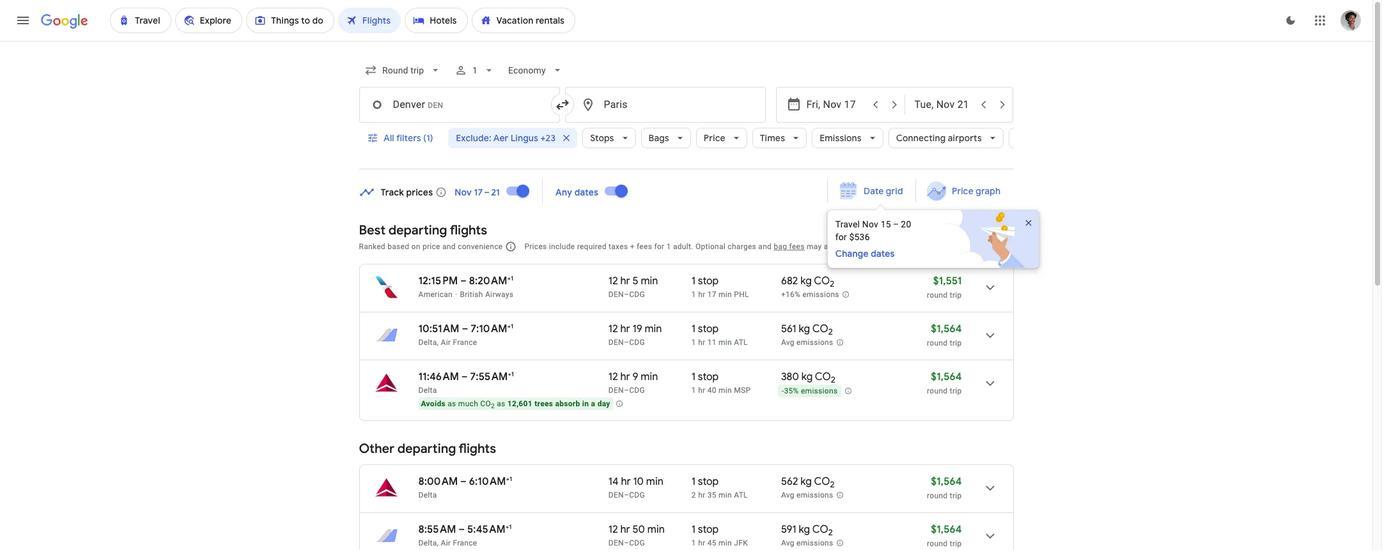 Task type: locate. For each thing, give the bounding box(es) containing it.
kg inside 682 kg co 2
[[801, 275, 812, 288]]

min inside 1 stop 1 hr 11 min atl
[[719, 338, 732, 347]]

cdg inside 12 hr 9 min den – cdg
[[629, 386, 645, 395]]

12 inside the 12 hr 50 min den – cdg
[[609, 524, 618, 537]]

2 inside 591 kg co 2
[[829, 528, 833, 539]]

2 inside 682 kg co 2
[[830, 279, 835, 290]]

2 cdg from the top
[[629, 338, 645, 347]]

flights up 6:10 am
[[459, 441, 496, 457]]

connecting airports button
[[889, 123, 1004, 154]]

$1,564 round trip up 1564 us dollars text box on the right of the page
[[928, 476, 962, 501]]

$1,564 round trip for 591
[[928, 524, 962, 549]]

stop for 12 hr 9 min
[[698, 371, 719, 384]]

hr inside 12 hr 9 min den – cdg
[[621, 371, 630, 384]]

$1,564 round trip left flight details. leaves denver international airport at 8:55 am on friday, november 17 and arrives at paris charles de gaulle airport at 5:45 am on saturday, november 18. image on the right of the page
[[928, 524, 962, 549]]

4 round from the top
[[928, 492, 948, 501]]

1 stop flight. element up 45
[[692, 524, 719, 539]]

+ up airways
[[508, 274, 511, 283]]

5 cdg from the top
[[629, 539, 645, 548]]

avoids as much co2 as 12601 trees absorb in a day. learn more about this calculation. image
[[616, 400, 623, 408]]

layover (1 of 1) is a 1 hr 11 min layover at hartsfield-jackson atlanta international airport in atlanta. element
[[692, 338, 775, 348]]

0 vertical spatial france
[[453, 338, 477, 347]]

1 delta from the top
[[419, 386, 437, 395]]

emissions for 562
[[797, 491, 834, 500]]

1 stop from the top
[[698, 275, 719, 288]]

1 vertical spatial nov
[[863, 219, 879, 230]]

kg for 682
[[801, 275, 812, 288]]

1 horizontal spatial price
[[953, 185, 974, 197]]

– inside 12 hr 19 min den – cdg
[[624, 338, 629, 347]]

2 atl from the top
[[734, 491, 748, 500]]

co inside 380 kg co 2
[[815, 371, 831, 384]]

den inside 12 hr 19 min den – cdg
[[609, 338, 624, 347]]

stop inside 1 stop 2 hr 35 min atl
[[698, 476, 719, 489]]

3 $1,564 round trip from the top
[[928, 476, 962, 501]]

den
[[609, 290, 624, 299], [609, 338, 624, 347], [609, 386, 624, 395], [609, 491, 624, 500], [609, 539, 624, 548]]

cdg inside the 12 hr 50 min den – cdg
[[629, 539, 645, 548]]

co inside 561 kg co 2
[[813, 323, 829, 336]]

Departure time: 11:46 AM. text field
[[419, 371, 459, 384]]

kg inside 591 kg co 2
[[799, 524, 811, 537]]

2 up +16% emissions
[[830, 279, 835, 290]]

trip left the 'flight details. leaves denver international airport at 8:00 am on friday, november 17 and arrives at paris charles de gaulle airport at 6:10 am on saturday, november 18.' image on the right
[[950, 492, 962, 501]]

Departure text field
[[807, 88, 866, 122]]

british airways
[[460, 290, 514, 299]]

kg inside 561 kg co 2
[[799, 323, 811, 336]]

12 inside 12 hr 9 min den – cdg
[[609, 371, 618, 384]]

2 $1,564 from the top
[[931, 371, 962, 384]]

0 vertical spatial avg
[[782, 338, 795, 347]]

4 $1,564 from the top
[[931, 524, 962, 537]]

2 left the 35 in the right bottom of the page
[[692, 491, 696, 500]]

0 vertical spatial delta, air france
[[419, 338, 477, 347]]

price
[[704, 132, 726, 144], [953, 185, 974, 197]]

kg inside 380 kg co 2
[[802, 371, 813, 384]]

main menu image
[[15, 13, 31, 28]]

avg down '591' at the bottom right of the page
[[782, 539, 795, 548]]

trip for 562
[[950, 492, 962, 501]]

min right 19
[[645, 323, 662, 336]]

4 12 from the top
[[609, 524, 618, 537]]

flights
[[450, 223, 487, 239], [459, 441, 496, 457]]

3 round from the top
[[928, 387, 948, 396]]

min inside 12 hr 9 min den – cdg
[[641, 371, 658, 384]]

None search field
[[359, 55, 1076, 170]]

2 inside 562 kg co 2
[[831, 480, 835, 491]]

$1,564 left the flight details. leaves denver international airport at 11:46 am on friday, november 17 and arrives at paris charles de gaulle airport at 7:55 am on saturday, november 18. image
[[931, 371, 962, 384]]

2 trip from the top
[[950, 339, 962, 348]]

2 inside 380 kg co 2
[[831, 375, 836, 386]]

cdg down 19
[[629, 338, 645, 347]]

stop
[[698, 275, 719, 288], [698, 323, 719, 336], [698, 371, 719, 384], [698, 476, 719, 489], [698, 524, 719, 537]]

+ inside 12:15 pm – 8:20 am + 1
[[508, 274, 511, 283]]

dates
[[575, 186, 599, 198], [871, 248, 895, 260]]

562 kg co 2
[[782, 476, 835, 491]]

1 1564 us dollars text field from the top
[[931, 371, 962, 384]]

1 inside 12:15 pm – 8:20 am + 1
[[511, 274, 514, 283]]

by:
[[981, 240, 994, 252]]

avoids as much co 2 as 12,601 trees absorb in a day
[[421, 400, 611, 410]]

2 vertical spatial avg emissions
[[782, 539, 834, 548]]

as
[[448, 400, 456, 409], [497, 400, 506, 409]]

leaves denver international airport at 8:55 am on friday, november 17 and arrives at paris charles de gaulle airport at 5:45 am on saturday, november 18. element
[[419, 523, 512, 537]]

emissions down 591 kg co 2
[[797, 539, 834, 548]]

7:55 am
[[470, 371, 508, 384]]

561
[[782, 323, 797, 336]]

swap origin and destination. image
[[555, 97, 570, 113]]

1 delta, air france from the top
[[419, 338, 477, 347]]

0 vertical spatial 1564 us dollars text field
[[931, 371, 962, 384]]

den inside the 12 hr 50 min den – cdg
[[609, 539, 624, 548]]

11:46 am – 7:55 am + 1
[[419, 370, 514, 384]]

– down total duration 12 hr 19 min. element
[[624, 338, 629, 347]]

den for 12 hr 50 min
[[609, 539, 624, 548]]

$1,564 for 562
[[931, 476, 962, 489]]

10
[[633, 476, 644, 489]]

$1,551
[[934, 275, 962, 288]]

5 trip from the top
[[950, 540, 962, 549]]

france down leaves denver international airport at 10:51 am on friday, november 17 and arrives at paris charles de gaulle airport at 7:10 am on saturday, november 18. element
[[453, 338, 477, 347]]

date
[[864, 185, 884, 197]]

trip for 380
[[950, 387, 962, 396]]

$1,564 for 561
[[931, 323, 962, 336]]

2 air from the top
[[441, 539, 451, 548]]

min right 50
[[648, 524, 665, 537]]

air for 10:51 am
[[441, 338, 451, 347]]

2 $1,564 round trip from the top
[[928, 371, 962, 396]]

0 horizontal spatial as
[[448, 400, 456, 409]]

0 vertical spatial flights
[[450, 223, 487, 239]]

2 stop from the top
[[698, 323, 719, 336]]

12 inside 12 hr 19 min den – cdg
[[609, 323, 618, 336]]

france down leaves denver international airport at 8:55 am on friday, november 17 and arrives at paris charles de gaulle airport at 5:45 am on saturday, november 18. element
[[453, 539, 477, 548]]

+ right taxes
[[630, 242, 635, 251]]

1564 us dollars text field for 380
[[931, 371, 962, 384]]

for inside travel nov 15 – 20 for $536 change dates
[[836, 232, 847, 242]]

leaves denver international airport at 8:00 am on friday, november 17 and arrives at paris charles de gaulle airport at 6:10 am on saturday, november 18. element
[[419, 475, 512, 489]]

min inside the 14 hr 10 min den – cdg
[[647, 476, 664, 489]]

absorb
[[555, 400, 580, 409]]

9
[[633, 371, 639, 384]]

3 stop from the top
[[698, 371, 719, 384]]

hr inside 1 stop 1 hr 45 min jfk
[[699, 539, 706, 548]]

1 vertical spatial avg emissions
[[782, 491, 834, 500]]

2 right much
[[491, 403, 495, 410]]

cdg for 19
[[629, 338, 645, 347]]

delta for 8:00 am
[[419, 491, 437, 500]]

den inside 12 hr 9 min den – cdg
[[609, 386, 624, 395]]

2 den from the top
[[609, 338, 624, 347]]

kg for 561
[[799, 323, 811, 336]]

– down the total duration 12 hr 9 min. element
[[624, 386, 629, 395]]

stop up the 35 in the right bottom of the page
[[698, 476, 719, 489]]

+ up "avoids as much co 2 as 12,601 trees absorb in a day"
[[508, 370, 511, 379]]

– down "total duration 12 hr 5 min." element
[[624, 290, 629, 299]]

delta, air france down 10:51 am text box
[[419, 338, 477, 347]]

trip inside $1,551 round trip
[[950, 291, 962, 300]]

emissions down 562 kg co 2
[[797, 491, 834, 500]]

emissions
[[803, 291, 840, 299], [797, 338, 834, 347], [801, 387, 838, 396], [797, 491, 834, 500], [797, 539, 834, 548]]

$1,564 round trip for 380
[[928, 371, 962, 396]]

co for 562
[[815, 476, 831, 489]]

0 vertical spatial avg emissions
[[782, 338, 834, 347]]

2 france from the top
[[453, 539, 477, 548]]

0 horizontal spatial and
[[443, 242, 456, 251]]

and right price
[[443, 242, 456, 251]]

None field
[[359, 59, 447, 82], [503, 59, 569, 82], [359, 59, 447, 82], [503, 59, 569, 82]]

8:00 am
[[419, 476, 458, 489]]

0 vertical spatial price
[[704, 132, 726, 144]]

5 1 stop flight. element from the top
[[692, 524, 719, 539]]

17
[[708, 290, 717, 299]]

1 vertical spatial avg
[[782, 491, 795, 500]]

travel nov 15 – 20 for $536 change dates
[[836, 219, 912, 260]]

0 vertical spatial dates
[[575, 186, 599, 198]]

delta,
[[419, 338, 439, 347], [419, 539, 439, 548]]

round for 380
[[928, 387, 948, 396]]

stop inside 1 stop 1 hr 45 min jfk
[[698, 524, 719, 537]]

4 den from the top
[[609, 491, 624, 500]]

cdg inside the 14 hr 10 min den – cdg
[[629, 491, 645, 500]]

france for 7:10 am
[[453, 338, 477, 347]]

$1,564 round trip left the flight details. leaves denver international airport at 11:46 am on friday, november 17 and arrives at paris charles de gaulle airport at 7:55 am on saturday, november 18. image
[[928, 371, 962, 396]]

12 for 12 hr 19 min
[[609, 323, 618, 336]]

– left 7:55 am
[[462, 371, 468, 384]]

exclude:
[[456, 132, 492, 144]]

0 vertical spatial nov
[[455, 186, 472, 198]]

layover (1 of 1) is a 1 hr 45 min layover at john f. kennedy international airport in new york. element
[[692, 539, 775, 549]]

total duration 12 hr 5 min. element
[[609, 275, 692, 290]]

avg emissions for 562
[[782, 491, 834, 500]]

+
[[630, 242, 635, 251], [508, 274, 511, 283], [508, 322, 511, 331], [508, 370, 511, 379], [506, 475, 510, 484], [506, 523, 509, 532]]

1564 us dollars text field left the 'flight details. leaves denver international airport at 8:00 am on friday, november 17 and arrives at paris charles de gaulle airport at 6:10 am on saturday, november 18.' image on the right
[[931, 476, 962, 489]]

delta
[[419, 386, 437, 395], [419, 491, 437, 500]]

total duration 12 hr 19 min. element
[[609, 323, 692, 338]]

5 stop from the top
[[698, 524, 719, 537]]

+ for 6:10 am
[[506, 475, 510, 484]]

den inside 12 hr 5 min den – cdg
[[609, 290, 624, 299]]

min right 17
[[719, 290, 732, 299]]

3 avg emissions from the top
[[782, 539, 834, 548]]

stop up 40
[[698, 371, 719, 384]]

sort
[[961, 240, 979, 252]]

france
[[453, 338, 477, 347], [453, 539, 477, 548]]

hr left 9
[[621, 371, 630, 384]]

1 horizontal spatial and
[[759, 242, 772, 251]]

emissions down 380 kg co 2
[[801, 387, 838, 396]]

departing up 8:00 am text field
[[398, 441, 456, 457]]

hr left 5
[[621, 275, 630, 288]]

taxes
[[609, 242, 628, 251]]

avg for 561
[[782, 338, 795, 347]]

+ inside 8:00 am – 6:10 am + 1
[[506, 475, 510, 484]]

min right the 35 in the right bottom of the page
[[719, 491, 732, 500]]

loading results progress bar
[[0, 41, 1373, 43]]

14
[[609, 476, 619, 489]]

1 trip from the top
[[950, 291, 962, 300]]

close image
[[1024, 218, 1034, 228]]

main content
[[359, 176, 1053, 551]]

2 inside 561 kg co 2
[[829, 327, 833, 338]]

stop for 12 hr 19 min
[[698, 323, 719, 336]]

$1,564 left flight details. leaves denver international airport at 8:55 am on friday, november 17 and arrives at paris charles de gaulle airport at 5:45 am on saturday, november 18. image on the right of the page
[[931, 524, 962, 537]]

day
[[598, 400, 611, 409]]

hr inside the 14 hr 10 min den – cdg
[[621, 476, 631, 489]]

0 vertical spatial departing
[[389, 223, 447, 239]]

as left much
[[448, 400, 456, 409]]

1 vertical spatial delta,
[[419, 539, 439, 548]]

min right 45
[[719, 539, 732, 548]]

2 for 561
[[829, 327, 833, 338]]

co inside 591 kg co 2
[[813, 524, 829, 537]]

4 1 stop flight. element from the top
[[692, 476, 719, 491]]

5
[[633, 275, 639, 288]]

co up "-35% emissions"
[[815, 371, 831, 384]]

den for 12 hr 5 min
[[609, 290, 624, 299]]

cdg
[[629, 290, 645, 299], [629, 338, 645, 347], [629, 386, 645, 395], [629, 491, 645, 500], [629, 539, 645, 548]]

round for 591
[[928, 540, 948, 549]]

1 round from the top
[[928, 291, 948, 300]]

1 and from the left
[[443, 242, 456, 251]]

trip down 1564 us dollars text field
[[950, 339, 962, 348]]

0 horizontal spatial nov
[[455, 186, 472, 198]]

3 12 from the top
[[609, 371, 618, 384]]

2 inside 1 stop 2 hr 35 min atl
[[692, 491, 696, 500]]

charges
[[728, 242, 757, 251]]

0 horizontal spatial for
[[655, 242, 665, 251]]

–
[[461, 275, 467, 288], [624, 290, 629, 299], [462, 323, 468, 336], [624, 338, 629, 347], [462, 371, 468, 384], [624, 386, 629, 395], [461, 476, 467, 489], [624, 491, 629, 500], [459, 524, 465, 537], [624, 539, 629, 548]]

kg for 562
[[801, 476, 812, 489]]

3 trip from the top
[[950, 387, 962, 396]]

12 left 9
[[609, 371, 618, 384]]

british
[[460, 290, 483, 299]]

avg down 562 at the bottom right of the page
[[782, 491, 795, 500]]

3 $1,564 from the top
[[931, 476, 962, 489]]

exclude: aer lingus +23
[[456, 132, 556, 144]]

hr inside "1 stop 1 hr 40 min msp"
[[699, 386, 706, 395]]

1 stop flight. element for 12 hr 50 min
[[692, 524, 719, 539]]

min
[[641, 275, 658, 288], [719, 290, 732, 299], [645, 323, 662, 336], [719, 338, 732, 347], [641, 371, 658, 384], [719, 386, 732, 395], [647, 476, 664, 489], [719, 491, 732, 500], [648, 524, 665, 537], [719, 539, 732, 548]]

graph
[[976, 185, 1001, 197]]

min right 9
[[641, 371, 658, 384]]

track
[[381, 186, 404, 198]]

1 vertical spatial 1564 us dollars text field
[[931, 476, 962, 489]]

1 stop 1 hr 45 min jfk
[[692, 524, 748, 548]]

12 inside 12 hr 5 min den – cdg
[[609, 275, 618, 288]]

0 vertical spatial atl
[[734, 338, 748, 347]]

0 horizontal spatial price
[[704, 132, 726, 144]]

cdg down 5
[[629, 290, 645, 299]]

1 inside 1 stop 2 hr 35 min atl
[[692, 476, 696, 489]]

trip for 682
[[950, 291, 962, 300]]

4 cdg from the top
[[629, 491, 645, 500]]

atl inside 1 stop 2 hr 35 min atl
[[734, 491, 748, 500]]

– inside 8:55 am – 5:45 am + 1
[[459, 524, 465, 537]]

include
[[549, 242, 575, 251]]

a
[[591, 400, 596, 409]]

12 for 12 hr 5 min
[[609, 275, 618, 288]]

35%
[[785, 387, 799, 396]]

+ inside 10:51 am – 7:10 am + 1
[[508, 322, 511, 331]]

1 stop 1 hr 40 min msp
[[692, 371, 751, 395]]

fees right taxes
[[637, 242, 653, 251]]

1 12 from the top
[[609, 275, 618, 288]]

2 right 561
[[829, 327, 833, 338]]

1 avg from the top
[[782, 338, 795, 347]]

hr inside 1 stop 1 hr 17 min phl
[[699, 290, 706, 299]]

5 den from the top
[[609, 539, 624, 548]]

co inside 682 kg co 2
[[814, 275, 830, 288]]

co inside 562 kg co 2
[[815, 476, 831, 489]]

flights for best departing flights
[[450, 223, 487, 239]]

10:51 am
[[419, 323, 460, 336]]

1 horizontal spatial as
[[497, 400, 506, 409]]

1 fees from the left
[[637, 242, 653, 251]]

hr inside 1 stop 2 hr 35 min atl
[[699, 491, 706, 500]]

hr left 40
[[699, 386, 706, 395]]

– down total duration 14 hr 10 min. element
[[624, 491, 629, 500]]

hr left 17
[[699, 290, 706, 299]]

kg up +16% emissions
[[801, 275, 812, 288]]

5 round from the top
[[928, 540, 948, 549]]

stop inside "1 stop 1 hr 40 min msp"
[[698, 371, 719, 384]]

1 cdg from the top
[[629, 290, 645, 299]]

2 for 380
[[831, 375, 836, 386]]

+ inside 8:55 am – 5:45 am + 1
[[506, 523, 509, 532]]

departing up on
[[389, 223, 447, 239]]

times
[[760, 132, 786, 144]]

price right bags popup button
[[704, 132, 726, 144]]

2 round from the top
[[928, 339, 948, 348]]

co inside "avoids as much co 2 as 12,601 trees absorb in a day"
[[481, 400, 491, 409]]

delta, air france for 8:55 am
[[419, 539, 477, 548]]

1 $1,564 round trip from the top
[[928, 323, 962, 348]]

co for 682
[[814, 275, 830, 288]]

price for price
[[704, 132, 726, 144]]

1 stop flight. element for 12 hr 19 min
[[692, 323, 719, 338]]

atl inside 1 stop 1 hr 11 min atl
[[734, 338, 748, 347]]

2 delta, air france from the top
[[419, 539, 477, 548]]

1 vertical spatial air
[[441, 539, 451, 548]]

min inside "1 stop 1 hr 40 min msp"
[[719, 386, 732, 395]]

delta down 8:00 am text field
[[419, 491, 437, 500]]

layover (1 of 1) is a 2 hr 35 min layover at hartsfield-jackson atlanta international airport in atlanta. element
[[692, 491, 775, 501]]

flight details. leaves denver international airport at 12:15 pm on friday, november 17 and arrives at paris charles de gaulle airport at 8:20 am on saturday, november 18. image
[[975, 272, 1006, 303]]

2 1 stop flight. element from the top
[[692, 323, 719, 338]]

atl right 11
[[734, 338, 748, 347]]

hr left 45
[[699, 539, 706, 548]]

$1,564 round trip for 561
[[928, 323, 962, 348]]

4 trip from the top
[[950, 492, 962, 501]]

2 and from the left
[[759, 242, 772, 251]]

den for 14 hr 10 min
[[609, 491, 624, 500]]

1 den from the top
[[609, 290, 624, 299]]

1 horizontal spatial for
[[836, 232, 847, 242]]

kg up "-35% emissions"
[[802, 371, 813, 384]]

1 $1,564 from the top
[[931, 323, 962, 336]]

price inside popup button
[[704, 132, 726, 144]]

0 horizontal spatial fees
[[637, 242, 653, 251]]

2 vertical spatial avg
[[782, 539, 795, 548]]

den inside the 14 hr 10 min den – cdg
[[609, 491, 624, 500]]

1 vertical spatial france
[[453, 539, 477, 548]]

assistance
[[888, 242, 926, 251]]

$536
[[850, 232, 870, 242]]

lingus
[[511, 132, 539, 144]]

leaves denver international airport at 11:46 am on friday, november 17 and arrives at paris charles de gaulle airport at 7:55 am on saturday, november 18. element
[[419, 370, 514, 384]]

co right '591' at the bottom right of the page
[[813, 524, 829, 537]]

trip down $1,551 text box
[[950, 291, 962, 300]]

kg
[[801, 275, 812, 288], [799, 323, 811, 336], [802, 371, 813, 384], [801, 476, 812, 489], [799, 524, 811, 537]]

layover (1 of 1) is a 1 hr 17 min layover at philadelphia international airport in philadelphia. element
[[692, 290, 775, 300]]

1564 us dollars text field left the flight details. leaves denver international airport at 11:46 am on friday, november 17 and arrives at paris charles de gaulle airport at 7:55 am on saturday, november 18. image
[[931, 371, 962, 384]]

hr left 50
[[621, 524, 630, 537]]

Arrival time: 8:20 AM on  Saturday, November 18. text field
[[469, 274, 514, 288]]

departing
[[389, 223, 447, 239], [398, 441, 456, 457]]

– inside 12 hr 5 min den – cdg
[[624, 290, 629, 299]]

on
[[412, 242, 421, 251]]

2 avg from the top
[[782, 491, 795, 500]]

1 vertical spatial delta
[[419, 491, 437, 500]]

hr inside 12 hr 5 min den – cdg
[[621, 275, 630, 288]]

air down 10:51 am text box
[[441, 338, 451, 347]]

avg for 562
[[782, 491, 795, 500]]

cdg down 9
[[629, 386, 645, 395]]

1 vertical spatial departing
[[398, 441, 456, 457]]

round down $1,551 text box
[[928, 291, 948, 300]]

stop inside 1 stop 1 hr 11 min atl
[[698, 323, 719, 336]]

3 cdg from the top
[[629, 386, 645, 395]]

+ down arrival time: 6:10 am on  saturday, november 18. text field
[[506, 523, 509, 532]]

cdg inside 12 hr 19 min den – cdg
[[629, 338, 645, 347]]

delta up "avoids"
[[419, 386, 437, 395]]

bags
[[649, 132, 670, 144]]

2 1564 us dollars text field from the top
[[931, 476, 962, 489]]

– left 6:10 am
[[461, 476, 467, 489]]

kg right 561
[[799, 323, 811, 336]]

jfk
[[734, 539, 748, 548]]

1 air from the top
[[441, 338, 451, 347]]

sort by:
[[961, 240, 994, 252]]

1 vertical spatial dates
[[871, 248, 895, 260]]

8:20 am
[[469, 275, 508, 288]]

cdg for 9
[[629, 386, 645, 395]]

$1,564 for 591
[[931, 524, 962, 537]]

1 horizontal spatial fees
[[790, 242, 805, 251]]

None text field
[[359, 87, 560, 123], [565, 87, 766, 123], [359, 87, 560, 123], [565, 87, 766, 123]]

$1,564 round trip
[[928, 323, 962, 348], [928, 371, 962, 396], [928, 476, 962, 501], [928, 524, 962, 549]]

price left "graph"
[[953, 185, 974, 197]]

atl for 562
[[734, 491, 748, 500]]

+ for 8:20 am
[[508, 274, 511, 283]]

1564 US dollars text field
[[931, 371, 962, 384], [931, 476, 962, 489]]

12 for 12 hr 9 min
[[609, 371, 618, 384]]

1 delta, from the top
[[419, 338, 439, 347]]

round left the flight details. leaves denver international airport at 11:46 am on friday, november 17 and arrives at paris charles de gaulle airport at 7:55 am on saturday, november 18. image
[[928, 387, 948, 396]]

min right 40
[[719, 386, 732, 395]]

price inside button
[[953, 185, 974, 197]]

3 avg from the top
[[782, 539, 795, 548]]

$1,564 for 380
[[931, 371, 962, 384]]

– inside 11:46 am – 7:55 am + 1
[[462, 371, 468, 384]]

stop for 14 hr 10 min
[[698, 476, 719, 489]]

1 horizontal spatial dates
[[871, 248, 895, 260]]

0 vertical spatial delta,
[[419, 338, 439, 347]]

+ for 7:55 am
[[508, 370, 511, 379]]

1 stop flight. element
[[692, 275, 719, 290], [692, 323, 719, 338], [692, 371, 719, 386], [692, 476, 719, 491], [692, 524, 719, 539]]

min inside 1 stop 1 hr 17 min phl
[[719, 290, 732, 299]]

cdg down 50
[[629, 539, 645, 548]]

682 kg co 2
[[782, 275, 835, 290]]

0 vertical spatial delta
[[419, 386, 437, 395]]

kg right 562 at the bottom right of the page
[[801, 476, 812, 489]]

$1,564 down $1,551 round trip
[[931, 323, 962, 336]]

1 france from the top
[[453, 338, 477, 347]]

Departure time: 10:51 AM. text field
[[419, 323, 460, 336]]

0 vertical spatial air
[[441, 338, 451, 347]]

delta, air france for 10:51 am
[[419, 338, 477, 347]]

prices
[[406, 186, 433, 198]]

convenience
[[458, 242, 503, 251]]

– down total duration 12 hr 50 min. element
[[624, 539, 629, 548]]

min inside 12 hr 5 min den – cdg
[[641, 275, 658, 288]]

stops
[[590, 132, 614, 144]]

much
[[458, 400, 478, 409]]

round inside $1,551 round trip
[[928, 291, 948, 300]]

1 stop flight. element for 12 hr 9 min
[[692, 371, 719, 386]]

12:15 pm
[[419, 275, 458, 288]]

stop up 17
[[698, 275, 719, 288]]

avg down 561
[[782, 338, 795, 347]]

7:10 am
[[471, 323, 508, 336]]

for down travel at right top
[[836, 232, 847, 242]]

2 avg emissions from the top
[[782, 491, 834, 500]]

2 delta from the top
[[419, 491, 437, 500]]

total duration 12 hr 9 min. element
[[609, 371, 692, 386]]

$1,564 left the 'flight details. leaves denver international airport at 8:00 am on friday, november 17 and arrives at paris charles de gaulle airport at 6:10 am on saturday, november 18.' image on the right
[[931, 476, 962, 489]]

1 stop flight. element up 17
[[692, 275, 719, 290]]

Return text field
[[915, 88, 974, 122]]

airways
[[485, 290, 514, 299]]

2 right '591' at the bottom right of the page
[[829, 528, 833, 539]]

$1,564 round trip left flight details. leaves denver international airport at 10:51 am on friday, november 17 and arrives at paris charles de gaulle airport at 7:10 am on saturday, november 18. icon
[[928, 323, 962, 348]]

12:15 pm – 8:20 am + 1
[[419, 274, 514, 288]]

trip down 1564 us dollars text box on the right of the page
[[950, 540, 962, 549]]

3 den from the top
[[609, 386, 624, 395]]

1 stop flight. element for 14 hr 10 min
[[692, 476, 719, 491]]

1 vertical spatial price
[[953, 185, 974, 197]]

track prices
[[381, 186, 433, 198]]

1 1 stop flight. element from the top
[[692, 275, 719, 290]]

+ up the arrival time: 5:45 am on  saturday, november 18. text box
[[506, 475, 510, 484]]

atl for 561
[[734, 338, 748, 347]]

12 hr 9 min den – cdg
[[609, 371, 658, 395]]

for left adult.
[[655, 242, 665, 251]]

nov right learn more about tracked prices icon
[[455, 186, 472, 198]]

1 stop flight. element up the 35 in the right bottom of the page
[[692, 476, 719, 491]]

min right 10
[[647, 476, 664, 489]]

delta, down 10:51 am text box
[[419, 338, 439, 347]]

stop up 45
[[698, 524, 719, 537]]

3 1 stop flight. element from the top
[[692, 371, 719, 386]]

12 left 19
[[609, 323, 618, 336]]

stop up 11
[[698, 323, 719, 336]]

1 inside 11:46 am – 7:55 am + 1
[[511, 370, 514, 379]]

12 hr 50 min den – cdg
[[609, 524, 665, 548]]

any dates
[[556, 186, 599, 198]]

1 horizontal spatial nov
[[863, 219, 879, 230]]

5:45 am
[[468, 524, 506, 537]]

12 left 5
[[609, 275, 618, 288]]

+ down airways
[[508, 322, 511, 331]]

kg for 591
[[799, 524, 811, 537]]

1 atl from the top
[[734, 338, 748, 347]]

4 stop from the top
[[698, 476, 719, 489]]

flight details. leaves denver international airport at 10:51 am on friday, november 17 and arrives at paris charles de gaulle airport at 7:10 am on saturday, november 18. image
[[975, 320, 1006, 351]]

hr left the 35 in the right bottom of the page
[[699, 491, 706, 500]]

Departure time: 8:55 AM. text field
[[419, 524, 456, 537]]

msp
[[734, 386, 751, 395]]

stop for 12 hr 50 min
[[698, 524, 719, 537]]

avg emissions down 591 kg co 2
[[782, 539, 834, 548]]

2 12 from the top
[[609, 323, 618, 336]]

cdg inside 12 hr 5 min den – cdg
[[629, 290, 645, 299]]

2 delta, from the top
[[419, 539, 439, 548]]

emissions for 561
[[797, 338, 834, 347]]

1 inside popup button
[[473, 65, 478, 75]]

nov inside travel nov 15 – 20 for $536 change dates
[[863, 219, 879, 230]]

1 avg emissions from the top
[[782, 338, 834, 347]]

1 vertical spatial atl
[[734, 491, 748, 500]]

4 $1,564 round trip from the top
[[928, 524, 962, 549]]

+ inside 11:46 am – 7:55 am + 1
[[508, 370, 511, 379]]

– up british
[[461, 275, 467, 288]]

stop inside 1 stop 1 hr 17 min phl
[[698, 275, 719, 288]]

other
[[359, 441, 395, 457]]

1 vertical spatial flights
[[459, 441, 496, 457]]

and left bag at the top right of page
[[759, 242, 772, 251]]

aer
[[494, 132, 509, 144]]

avg emissions down 561 kg co 2
[[782, 338, 834, 347]]

kg inside 562 kg co 2
[[801, 476, 812, 489]]

flights up convenience
[[450, 223, 487, 239]]

1 vertical spatial delta, air france
[[419, 539, 477, 548]]



Task type: describe. For each thing, give the bounding box(es) containing it.
682
[[782, 275, 798, 288]]

0 horizontal spatial dates
[[575, 186, 599, 198]]

round for 562
[[928, 492, 948, 501]]

connecting
[[897, 132, 946, 144]]

learn more about tracked prices image
[[436, 186, 447, 198]]

trip for 591
[[950, 540, 962, 549]]

12,601
[[508, 400, 533, 409]]

departing for other
[[398, 441, 456, 457]]

france for 5:45 am
[[453, 539, 477, 548]]

round for 561
[[928, 339, 948, 348]]

bag
[[774, 242, 788, 251]]

ranked
[[359, 242, 386, 251]]

dates inside travel nov 15 – 20 for $536 change dates
[[871, 248, 895, 260]]

stop for 12 hr 5 min
[[698, 275, 719, 288]]

all filters (1)
[[383, 132, 433, 144]]

12 hr 5 min den – cdg
[[609, 275, 658, 299]]

best
[[359, 223, 386, 239]]

8:00 am – 6:10 am + 1
[[419, 475, 512, 489]]

date grid
[[864, 185, 903, 197]]

delta for 11:46 am
[[419, 386, 437, 395]]

– inside 12:15 pm – 8:20 am + 1
[[461, 275, 467, 288]]

45
[[708, 539, 717, 548]]

8:55 am
[[419, 524, 456, 537]]

1 stop 1 hr 11 min atl
[[692, 323, 748, 347]]

– inside 12 hr 9 min den – cdg
[[624, 386, 629, 395]]

1 inside 10:51 am – 7:10 am + 1
[[511, 322, 514, 331]]

cdg for 10
[[629, 491, 645, 500]]

date grid button
[[831, 180, 914, 203]]

1 as from the left
[[448, 400, 456, 409]]

nov 17 – 21
[[455, 186, 500, 198]]

other departing flights
[[359, 441, 496, 457]]

optional
[[696, 242, 726, 251]]

Arrival time: 7:10 AM on  Saturday, November 18. text field
[[471, 322, 514, 336]]

bags button
[[641, 123, 691, 154]]

1564 US dollars text field
[[931, 323, 962, 336]]

passenger assistance button
[[848, 242, 926, 251]]

+ for 7:10 am
[[508, 322, 511, 331]]

american
[[419, 290, 453, 299]]

departing for best
[[389, 223, 447, 239]]

hr inside the 12 hr 50 min den – cdg
[[621, 524, 630, 537]]

50
[[633, 524, 645, 537]]

emissions for 682
[[803, 291, 840, 299]]

2 inside "avoids as much co 2 as 12,601 trees absorb in a day"
[[491, 403, 495, 410]]

trip for 561
[[950, 339, 962, 348]]

layover (1 of 1) is a 1 hr 40 min layover at minneapolis–saint paul international airport in minneapolis. element
[[692, 386, 775, 396]]

cdg for 5
[[629, 290, 645, 299]]

flights for other departing flights
[[459, 441, 496, 457]]

1 stop flight. element for 12 hr 5 min
[[692, 275, 719, 290]]

learn more about ranking image
[[506, 241, 517, 253]]

prices include required taxes + fees for 1 adult. optional charges and bag fees may apply. passenger assistance
[[525, 242, 926, 251]]

main content containing best departing flights
[[359, 176, 1053, 551]]

561 kg co 2
[[782, 323, 833, 338]]

avg for 591
[[782, 539, 795, 548]]

1 stop 2 hr 35 min atl
[[692, 476, 748, 500]]

leaves denver international airport at 12:15 pm on friday, november 17 and arrives at paris charles de gaulle airport at 8:20 am on saturday, november 18. element
[[419, 274, 514, 288]]

air for 8:55 am
[[441, 539, 451, 548]]

co for 380
[[815, 371, 831, 384]]

hr inside 12 hr 19 min den – cdg
[[621, 323, 630, 336]]

Arrival time: 6:10 AM on  Saturday, November 18. text field
[[469, 475, 512, 489]]

min inside 12 hr 19 min den – cdg
[[645, 323, 662, 336]]

trees
[[535, 400, 553, 409]]

change
[[836, 248, 869, 260]]

bag fees button
[[774, 242, 805, 251]]

price graph
[[953, 185, 1001, 197]]

1551 US dollars text field
[[934, 275, 962, 288]]

phl
[[734, 290, 749, 299]]

find the best price region
[[359, 176, 1053, 269]]

based
[[388, 242, 410, 251]]

380
[[782, 371, 799, 384]]

11
[[708, 338, 717, 347]]

emissions button
[[812, 123, 884, 154]]

apply.
[[824, 242, 845, 251]]

– inside 8:00 am – 6:10 am + 1
[[461, 476, 467, 489]]

sort by: button
[[955, 235, 1014, 258]]

2 fees from the left
[[790, 242, 805, 251]]

best departing flights
[[359, 223, 487, 239]]

co for 561
[[813, 323, 829, 336]]

required
[[577, 242, 607, 251]]

flight details. leaves denver international airport at 8:55 am on friday, november 17 and arrives at paris charles de gaulle airport at 5:45 am on saturday, november 18. image
[[975, 521, 1006, 551]]

duration, not selected image
[[1009, 123, 1076, 154]]

change appearance image
[[1276, 5, 1307, 36]]

Arrival time: 5:45 AM on  Saturday, November 18. text field
[[468, 523, 512, 537]]

1564 us dollars text field for 562
[[931, 476, 962, 489]]

$1,564 round trip for 562
[[928, 476, 962, 501]]

times button
[[753, 123, 807, 154]]

all
[[383, 132, 394, 144]]

flight details. leaves denver international airport at 8:00 am on friday, november 17 and arrives at paris charles de gaulle airport at 6:10 am on saturday, november 18. image
[[975, 473, 1006, 504]]

6:10 am
[[469, 476, 506, 489]]

none search field containing all filters (1)
[[359, 55, 1076, 170]]

flight details. leaves denver international airport at 11:46 am on friday, november 17 and arrives at paris charles de gaulle airport at 7:55 am on saturday, november 18. image
[[975, 368, 1006, 399]]

avoids
[[421, 400, 446, 409]]

562
[[782, 476, 799, 489]]

380 kg co 2
[[782, 371, 836, 386]]

1 button
[[450, 55, 501, 86]]

1 inside 8:55 am – 5:45 am + 1
[[509, 523, 512, 532]]

round for 682
[[928, 291, 948, 300]]

min inside 1 stop 2 hr 35 min atl
[[719, 491, 732, 500]]

Departure time: 12:15 PM. text field
[[419, 275, 458, 288]]

+ for 5:45 am
[[506, 523, 509, 532]]

delta, for 10:51 am
[[419, 338, 439, 347]]

-
[[782, 387, 785, 396]]

grid
[[886, 185, 903, 197]]

airports
[[948, 132, 982, 144]]

all filters (1) button
[[359, 123, 443, 154]]

avg emissions for 561
[[782, 338, 834, 347]]

avg emissions for 591
[[782, 539, 834, 548]]

passenger
[[848, 242, 885, 251]]

leaves denver international airport at 10:51 am on friday, november 17 and arrives at paris charles de gaulle airport at 7:10 am on saturday, november 18. element
[[419, 322, 514, 336]]

(1)
[[423, 132, 433, 144]]

12 hr 19 min den – cdg
[[609, 323, 662, 347]]

40
[[708, 386, 717, 395]]

total duration 14 hr 10 min. element
[[609, 476, 692, 491]]

den for 12 hr 9 min
[[609, 386, 624, 395]]

12 for 12 hr 50 min
[[609, 524, 618, 537]]

hr inside 1 stop 1 hr 11 min atl
[[699, 338, 706, 347]]

total duration 12 hr 50 min. element
[[609, 524, 692, 539]]

591 kg co 2
[[782, 524, 833, 539]]

11:46 am
[[419, 371, 459, 384]]

emissions for 591
[[797, 539, 834, 548]]

35
[[708, 491, 717, 500]]

1564 US dollars text field
[[931, 524, 962, 537]]

– inside 10:51 am – 7:10 am + 1
[[462, 323, 468, 336]]

travel
[[836, 219, 860, 230]]

kg for 380
[[802, 371, 813, 384]]

cdg for 50
[[629, 539, 645, 548]]

any
[[556, 186, 573, 198]]

Arrival time: 7:55 AM on  Saturday, November 18. text field
[[470, 370, 514, 384]]

2 for 682
[[830, 279, 835, 290]]

min inside 1 stop 1 hr 45 min jfk
[[719, 539, 732, 548]]

+23
[[541, 132, 556, 144]]

change dates button
[[836, 248, 923, 260]]

may
[[807, 242, 822, 251]]

in
[[583, 400, 589, 409]]

2 as from the left
[[497, 400, 506, 409]]

min inside the 12 hr 50 min den – cdg
[[648, 524, 665, 537]]

delta, for 8:55 am
[[419, 539, 439, 548]]

connecting airports
[[897, 132, 982, 144]]

– inside the 14 hr 10 min den – cdg
[[624, 491, 629, 500]]

co for 591
[[813, 524, 829, 537]]

2 for 591
[[829, 528, 833, 539]]

emissions
[[820, 132, 862, 144]]

price for price graph
[[953, 185, 974, 197]]

adult.
[[673, 242, 694, 251]]

+16% emissions
[[782, 291, 840, 299]]

2 for 562
[[831, 480, 835, 491]]

– inside the 12 hr 50 min den – cdg
[[624, 539, 629, 548]]

den for 12 hr 19 min
[[609, 338, 624, 347]]

1 inside 8:00 am – 6:10 am + 1
[[510, 475, 512, 484]]

Departure time: 8:00 AM. text field
[[419, 476, 458, 489]]

price graph button
[[919, 180, 1012, 203]]

17 – 21
[[474, 186, 500, 198]]

15 – 20
[[881, 219, 912, 230]]



Task type: vqa. For each thing, say whether or not it's contained in the screenshot.
+ related to 7:55 AM
yes



